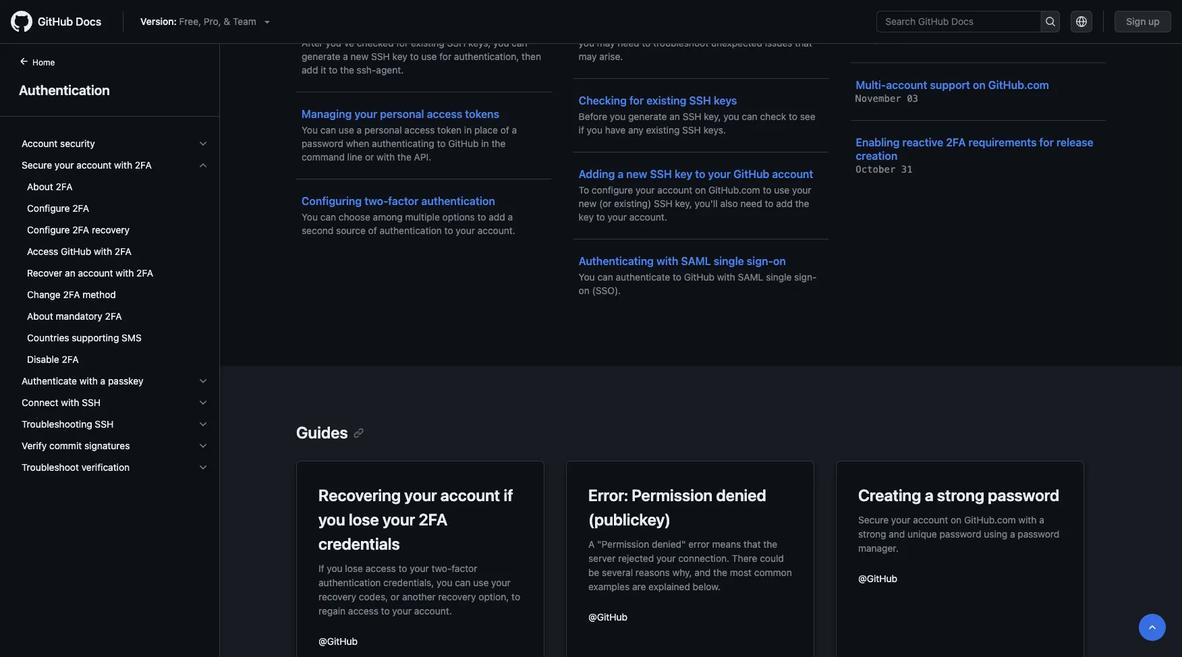 Task type: describe. For each thing, give the bounding box(es) containing it.
codes,
[[359, 591, 388, 602]]

checking
[[579, 94, 627, 107]]

your inside dropdown button
[[55, 160, 74, 171]]

1 vertical spatial authentication
[[380, 225, 442, 236]]

access github with 2fa
[[27, 246, 132, 257]]

of inside managing your personal access tokens you can use a personal access token in place of a password when authenticating to github in the command line or with the api.
[[501, 125, 509, 136]]

if inside recovering your account if you lose your 2fa credentials
[[504, 486, 513, 505]]

sc 9kayk9 0 image for signatures
[[198, 441, 209, 451]]

two- inside configuring two-factor authentication you can choose among multiple options to add a second source of authentication to your account.
[[365, 195, 388, 208]]

can inside configuring two-factor authentication you can choose among multiple options to add a second source of authentication to your account.
[[320, 212, 336, 223]]

you'll
[[695, 198, 718, 209]]

account. inside adding a new ssh key to your github account to configure your account on github.com to use your new (or existing) ssh key, you'll also need to add the key to your account.
[[629, 212, 667, 223]]

multi-account support on github.com november 03
[[856, 78, 1049, 104]]

configure 2fa recovery link
[[16, 219, 214, 241]]

secure for secure your account with 2fa
[[22, 160, 52, 171]]

authenticate inside authenticating with saml single sign-on you can authenticate to github with saml single sign- on (sso).
[[616, 272, 670, 283]]

2 horizontal spatial new
[[626, 168, 647, 181]]

managing
[[302, 108, 352, 120]]

error:
[[588, 486, 628, 505]]

unexpected
[[711, 37, 763, 49]]

security
[[60, 138, 95, 149]]

secure for secure your account on github.com with a strong and unique password using a password manager.
[[858, 514, 889, 525]]

factor inside if you lose access to your two-factor authentication credentials, you can use your recovery codes, or another recovery option, to regain access to your account.
[[452, 563, 477, 574]]

using inside when using ssh to connect and authenticate to github, you may need to troubleshoot unexpected issues that may arise.
[[607, 24, 630, 35]]

about for about 2fa
[[27, 181, 53, 192]]

check
[[760, 111, 786, 122]]

api.
[[414, 151, 431, 163]]

authenticate with a passkey
[[22, 376, 143, 387]]

github.com for multi-
[[988, 78, 1049, 91]]

lose inside if you lose access to your two-factor authentication credentials, you can use your recovery codes, or another recovery option, to regain access to your account.
[[345, 563, 363, 574]]

access
[[27, 246, 58, 257]]

configure 2fa
[[27, 203, 89, 214]]

use inside if you lose access to your two-factor authentication credentials, you can use your recovery codes, or another recovery option, to regain access to your account.
[[473, 577, 489, 588]]

(publickey)
[[588, 510, 671, 529]]

the inside after you've checked for existing ssh keys, you can generate a new ssh key to use for authentication, then add it to the ssh-agent.
[[340, 64, 354, 76]]

that inside "a "permission denied" error means that the server rejected your connection. there could be several reasons why, and the most common examples are explained below."
[[744, 538, 761, 550]]

(or
[[599, 198, 612, 209]]

new inside after you've checked for existing ssh keys, you can generate a new ssh key to use for authentication, then add it to the ssh-agent.
[[351, 51, 369, 62]]

guides
[[296, 423, 348, 442]]

place
[[474, 125, 498, 136]]

0 vertical spatial single
[[714, 255, 744, 268]]

use inside adding a new ssh key to your github account to configure your account on github.com to use your new (or existing) ssh key, you'll also need to add the key to your account.
[[774, 185, 790, 196]]

use inside managing your personal access tokens you can use a personal access token in place of a password when authenticating to github in the command line or with the api.
[[339, 125, 354, 136]]

1 horizontal spatial saml
[[738, 272, 764, 283]]

denied
[[716, 486, 766, 505]]

connect
[[665, 24, 701, 35]]

secure your account with 2fa element for account security
[[11, 155, 219, 370]]

november inside multi-account support on github.com november 03
[[856, 93, 901, 104]]

choose
[[339, 212, 370, 223]]

october 31 element
[[856, 164, 913, 175]]

troubleshoot verification
[[22, 462, 130, 473]]

most
[[730, 567, 752, 578]]

sc 9kayk9 0 image for ssh
[[198, 397, 209, 408]]

line
[[347, 151, 363, 163]]

when using ssh to connect and authenticate to github, you may need to troubleshoot unexpected issues that may arise.
[[579, 24, 823, 62]]

managing your personal access tokens you can use a personal access token in place of a password when authenticating to github in the command line or with the api.
[[302, 108, 517, 163]]

troubleshoot
[[22, 462, 79, 473]]

1 horizontal spatial key
[[579, 212, 594, 223]]

team
[[233, 16, 256, 27]]

key inside after you've checked for existing ssh keys, you can generate a new ssh key to use for authentication, then add it to the ssh-agent.
[[392, 51, 407, 62]]

keys,
[[468, 37, 491, 49]]

31
[[901, 164, 913, 175]]

adding
[[579, 168, 615, 181]]

connect
[[22, 397, 58, 408]]

means
[[712, 538, 741, 550]]

github docs
[[38, 15, 101, 28]]

issues
[[765, 37, 792, 49]]

that inside when using ssh to connect and authenticate to github, you may need to troubleshoot unexpected issues that may arise.
[[795, 37, 812, 49]]

configure for configure 2fa
[[27, 203, 70, 214]]

guides link
[[296, 423, 364, 442]]

1 vertical spatial personal
[[364, 125, 402, 136]]

and inside "a "permission denied" error means that the server rejected your connection. there could be several reasons why, and the most common examples are explained below."
[[695, 567, 711, 578]]

github docs link
[[11, 11, 112, 32]]

0 vertical spatial may
[[597, 37, 615, 49]]

of inside configuring two-factor authentication you can choose among multiple options to add a second source of authentication to your account.
[[368, 225, 377, 236]]

0 vertical spatial authentication
[[421, 195, 495, 208]]

(sso).
[[592, 285, 621, 296]]

configuring
[[302, 195, 362, 208]]

requirements
[[969, 136, 1037, 149]]

2fa inside the enabling reactive 2fa requirements for release creation october 31
[[946, 136, 966, 149]]

you inside managing your personal access tokens you can use a personal access token in place of a password when authenticating to github in the command line or with the api.
[[302, 125, 318, 136]]

disable
[[27, 354, 59, 365]]

if
[[319, 563, 324, 574]]

&
[[224, 16, 230, 27]]

a inside adding a new ssh key to your github account to configure your account on github.com to use your new (or existing) ssh key, you'll also need to add the key to your account.
[[618, 168, 624, 181]]

github inside managing your personal access tokens you can use a personal access token in place of a password when authenticating to github in the command line or with the api.
[[448, 138, 479, 149]]

creating a strong password
[[858, 486, 1060, 505]]

github inside authenticating with saml single sign-on you can authenticate to github with saml single sign- on (sso).
[[684, 272, 715, 283]]

you inside when using ssh to connect and authenticate to github, you may need to troubleshoot unexpected issues that may arise.
[[579, 37, 594, 49]]

there
[[732, 553, 757, 564]]

version: free, pro, & team
[[140, 16, 256, 27]]

account. inside if you lose access to your two-factor authentication credentials, you can use your recovery codes, or another recovery option, to regain access to your account.
[[414, 605, 452, 616]]

sign
[[1126, 16, 1146, 27]]

add inside after you've checked for existing ssh keys, you can generate a new ssh key to use for authentication, then add it to the ssh-agent.
[[302, 64, 318, 76]]

account security
[[22, 138, 95, 149]]

configure 2fa link
[[16, 198, 214, 219]]

several
[[602, 567, 633, 578]]

any
[[628, 125, 644, 136]]

to inside authenticating with saml single sign-on you can authenticate to github with saml single sign- on (sso).
[[673, 272, 682, 283]]

for inside checking for existing ssh keys before you generate an ssh key, you can check to see if you have any existing ssh keys.
[[630, 94, 644, 107]]

1 vertical spatial existing
[[647, 94, 687, 107]]

1 horizontal spatial strong
[[937, 486, 985, 505]]

also
[[720, 198, 738, 209]]

authenticate inside when using ssh to connect and authenticate to github, you may need to troubleshoot unexpected issues that may arise.
[[722, 24, 776, 35]]

troubleshooting
[[22, 419, 92, 430]]

or inside managing your personal access tokens you can use a personal access token in place of a password when authenticating to github in the command line or with the api.
[[365, 151, 374, 163]]

2fa up 'access github with 2fa'
[[72, 224, 89, 236]]

you inside authenticating with saml single sign-on you can authenticate to github with saml single sign- on (sso).
[[579, 272, 595, 283]]

reactive
[[903, 136, 944, 149]]

free,
[[179, 16, 201, 27]]

a inside dropdown button
[[100, 376, 105, 387]]

checking for existing ssh keys before you generate an ssh key, you can check to see if you have any existing ssh keys.
[[579, 94, 816, 136]]

authentication
[[19, 82, 110, 98]]

0 vertical spatial in
[[464, 125, 472, 136]]

github.com inside adding a new ssh key to your github account to configure your account on github.com to use your new (or existing) ssh key, you'll also need to add the key to your account.
[[709, 185, 760, 196]]

countries
[[27, 332, 69, 343]]

can inside checking for existing ssh keys before you generate an ssh key, you can check to see if you have any existing ssh keys.
[[742, 111, 758, 122]]

sc 9kayk9 0 image for troubleshooting ssh
[[198, 419, 209, 430]]

0 vertical spatial saml
[[681, 255, 711, 268]]

authentication inside if you lose access to your two-factor authentication credentials, you can use your recovery codes, or another recovery option, to regain access to your account.
[[319, 577, 381, 588]]

[public beta] guest collaborators for enterprise managed users november 08
[[856, 7, 1097, 46]]

account inside secure your account on github.com with a strong and unique password using a password manager.
[[913, 514, 948, 525]]

sc 9kayk9 0 image for secure your account with 2fa
[[198, 160, 209, 171]]

Search GitHub Docs search field
[[877, 11, 1041, 32]]

ssh-
[[357, 64, 376, 76]]

account. inside configuring two-factor authentication you can choose among multiple options to add a second source of authentication to your account.
[[478, 225, 515, 236]]

2fa down access github with 2fa link
[[136, 268, 153, 279]]

an inside authentication "element"
[[65, 268, 75, 279]]

collaborators
[[957, 7, 1025, 20]]

checked
[[357, 37, 394, 49]]

home
[[32, 57, 55, 67]]

configure
[[592, 185, 633, 196]]

about for about mandatory 2fa
[[27, 311, 53, 322]]

enabling
[[856, 136, 900, 149]]

use inside after you've checked for existing ssh keys, you can generate a new ssh key to use for authentication, then add it to the ssh-agent.
[[421, 51, 437, 62]]

manager.
[[858, 543, 899, 554]]

github,
[[790, 24, 823, 35]]

november inside [public beta] guest collaborators for enterprise managed users november 08
[[856, 35, 901, 46]]

if inside checking for existing ssh keys before you generate an ssh key, you can check to see if you have any existing ssh keys.
[[579, 125, 584, 136]]

docs
[[76, 15, 101, 28]]

for inside [public beta] guest collaborators for enterprise managed users november 08
[[1028, 7, 1042, 20]]

0 vertical spatial personal
[[380, 108, 424, 120]]

recovery inside authentication "element"
[[92, 224, 130, 236]]

access up codes,
[[366, 563, 396, 574]]

2fa up the configure 2fa
[[56, 181, 73, 192]]

2 horizontal spatial recovery
[[438, 591, 476, 602]]

connection.
[[678, 553, 730, 564]]

about mandatory 2fa
[[27, 311, 122, 322]]

connect with ssh
[[22, 397, 101, 408]]

source
[[336, 225, 366, 236]]

authentication link
[[16, 80, 203, 100]]

to inside checking for existing ssh keys before you generate an ssh key, you can check to see if you have any existing ssh keys.
[[789, 111, 798, 122]]

2fa up about mandatory 2fa
[[63, 289, 80, 300]]

existing inside after you've checked for existing ssh keys, you can generate a new ssh key to use for authentication, then add it to the ssh-agent.
[[411, 37, 445, 49]]

october
[[856, 164, 896, 175]]

can inside authenticating with saml single sign-on you can authenticate to github with saml single sign- on (sso).
[[598, 272, 613, 283]]

github inside adding a new ssh key to your github account to configure your account on github.com to use your new (or existing) ssh key, you'll also need to add the key to your account.
[[734, 168, 770, 181]]

with inside managing your personal access tokens you can use a personal access token in place of a password when authenticating to github in the command line or with the api.
[[377, 151, 395, 163]]

1 horizontal spatial sign-
[[794, 272, 817, 283]]

github inside secure your account with 2fa element
[[61, 246, 91, 257]]

authenticating
[[372, 138, 434, 149]]

sc 9kayk9 0 image for authenticate with a passkey
[[198, 376, 209, 387]]

countries supporting sms link
[[16, 327, 214, 349]]

on inside secure your account on github.com with a strong and unique password using a password manager.
[[951, 514, 962, 525]]

mandatory
[[56, 311, 103, 322]]

you inside configuring two-factor authentication you can choose among multiple options to add a second source of authentication to your account.
[[302, 212, 318, 223]]

can inside after you've checked for existing ssh keys, you can generate a new ssh key to use for authentication, then add it to the ssh-agent.
[[512, 37, 527, 49]]

access down codes,
[[348, 605, 379, 616]]

home link
[[13, 56, 76, 70]]

see
[[800, 111, 816, 122]]



Task type: locate. For each thing, give the bounding box(es) containing it.
using inside secure your account on github.com with a strong and unique password using a password manager.
[[984, 528, 1008, 540]]

0 vertical spatial secure
[[22, 160, 52, 171]]

configure inside configure 2fa recovery link
[[27, 224, 70, 236]]

error: permission denied (publickey)
[[588, 486, 766, 529]]

access up authenticating at the left top of the page
[[404, 125, 435, 136]]

2fa up configure 2fa recovery
[[72, 203, 89, 214]]

tooltip
[[1139, 614, 1166, 641]]

2fa inside "link"
[[105, 311, 122, 322]]

for up any
[[630, 94, 644, 107]]

"permission
[[597, 538, 649, 550]]

generate up it
[[302, 51, 340, 62]]

1 sc 9kayk9 0 image from the top
[[198, 397, 209, 408]]

about 2fa
[[27, 181, 73, 192]]

secure inside secure your account on github.com with a strong and unique password using a password manager.
[[858, 514, 889, 525]]

authenticating
[[579, 255, 654, 268]]

using right 'when'
[[607, 24, 630, 35]]

you've
[[326, 37, 354, 49]]

account inside recovering your account if you lose your 2fa credentials
[[441, 486, 500, 505]]

1 vertical spatial an
[[65, 268, 75, 279]]

0 horizontal spatial saml
[[681, 255, 711, 268]]

@github down examples
[[588, 611, 628, 623]]

managed
[[856, 21, 903, 33]]

account inside dropdown button
[[76, 160, 112, 171]]

about down change
[[27, 311, 53, 322]]

2 about from the top
[[27, 311, 53, 322]]

lose inside recovering your account if you lose your 2fa credentials
[[349, 510, 379, 529]]

existing left keys in the right of the page
[[647, 94, 687, 107]]

recovering your account if you lose your 2fa credentials
[[319, 486, 513, 553]]

configure 2fa recovery
[[27, 224, 130, 236]]

2 vertical spatial you
[[579, 272, 595, 283]]

you up authentication,
[[493, 37, 509, 49]]

key,
[[704, 111, 721, 122], [675, 198, 692, 209]]

authenticate down the authenticating
[[616, 272, 670, 283]]

sc 9kayk9 0 image inside secure your account with 2fa dropdown button
[[198, 160, 209, 171]]

two- up 'among'
[[365, 195, 388, 208]]

verify
[[22, 440, 47, 451]]

sc 9kayk9 0 image
[[198, 397, 209, 408], [198, 441, 209, 451]]

authenticate with a passkey button
[[16, 370, 214, 392]]

you up second
[[302, 212, 318, 223]]

authentication down multiple
[[380, 225, 442, 236]]

1 horizontal spatial recovery
[[319, 591, 356, 602]]

1 vertical spatial single
[[766, 272, 792, 283]]

can inside if you lose access to your two-factor authentication credentials, you can use your recovery codes, or another recovery option, to regain access to your account.
[[455, 577, 471, 588]]

your inside "a "permission denied" error means that the server rejected your connection. there could be several reasons why, and the most common examples are explained below."
[[657, 553, 676, 564]]

secure your account with 2fa element
[[11, 155, 219, 370], [11, 176, 219, 370]]

2fa inside dropdown button
[[135, 160, 152, 171]]

that
[[795, 37, 812, 49], [744, 538, 761, 550]]

can left the check
[[742, 111, 758, 122]]

below.
[[693, 581, 721, 592]]

2 horizontal spatial @github
[[858, 573, 897, 584]]

add inside configuring two-factor authentication you can choose among multiple options to add a second source of authentication to your account.
[[489, 212, 505, 223]]

can
[[512, 37, 527, 49], [742, 111, 758, 122], [320, 125, 336, 136], [320, 212, 336, 223], [598, 272, 613, 283], [455, 577, 471, 588]]

0 vertical spatial account.
[[629, 212, 667, 223]]

second
[[302, 225, 334, 236]]

sms
[[122, 332, 142, 343]]

1 horizontal spatial that
[[795, 37, 812, 49]]

on inside adding a new ssh key to your github account to configure your account on github.com to use your new (or existing) ssh key, you'll also need to add the key to your account.
[[695, 185, 706, 196]]

sc 9kayk9 0 image inside troubleshoot verification dropdown button
[[198, 462, 209, 473]]

common
[[754, 567, 792, 578]]

for right "checked"
[[396, 37, 408, 49]]

sc 9kayk9 0 image for account security
[[198, 138, 209, 149]]

1 vertical spatial using
[[984, 528, 1008, 540]]

0 horizontal spatial authenticate
[[616, 272, 670, 283]]

1 horizontal spatial new
[[579, 198, 597, 209]]

a "permission denied" error means that the server rejected your connection. there could be several reasons why, and the most common examples are explained below.
[[588, 538, 792, 592]]

when using ssh to connect and authenticate to github, you may need to troubleshoot unexpected issues that may arise. link
[[579, 0, 823, 74]]

add right options
[[489, 212, 505, 223]]

2fa right reactive
[[946, 136, 966, 149]]

use
[[421, 51, 437, 62], [339, 125, 354, 136], [774, 185, 790, 196], [473, 577, 489, 588]]

password inside managing your personal access tokens you can use a personal access token in place of a password when authenticating to github in the command line or with the api.
[[302, 138, 343, 149]]

for left release
[[1040, 136, 1054, 149]]

[public
[[856, 7, 892, 20]]

github.com up 'also'
[[709, 185, 760, 196]]

2 vertical spatial @github
[[319, 636, 358, 647]]

support
[[930, 78, 970, 91]]

with
[[377, 151, 395, 163], [114, 160, 132, 171], [94, 246, 112, 257], [657, 255, 678, 268], [116, 268, 134, 279], [717, 272, 735, 283], [80, 376, 98, 387], [61, 397, 79, 408], [1019, 514, 1037, 525]]

0 vertical spatial sign-
[[747, 255, 773, 268]]

reasons
[[636, 567, 670, 578]]

new up 'configure'
[[626, 168, 647, 181]]

0 vertical spatial lose
[[349, 510, 379, 529]]

of down 'among'
[[368, 225, 377, 236]]

search image
[[1045, 16, 1056, 27]]

may up 'arise.'
[[597, 37, 615, 49]]

your inside secure your account on github.com with a strong and unique password using a password manager.
[[891, 514, 911, 525]]

that up there
[[744, 538, 761, 550]]

1 vertical spatial about
[[27, 311, 53, 322]]

or inside if you lose access to your two-factor authentication credentials, you can use your recovery codes, or another recovery option, to regain access to your account.
[[391, 591, 400, 602]]

1 configure from the top
[[27, 203, 70, 214]]

2fa up credentials,
[[419, 510, 448, 529]]

1 vertical spatial in
[[481, 138, 489, 149]]

secure inside dropdown button
[[22, 160, 52, 171]]

and inside secure your account on github.com with a strong and unique password using a password manager.
[[889, 528, 905, 540]]

1 vertical spatial new
[[626, 168, 647, 181]]

github.com up requirements
[[988, 78, 1049, 91]]

account inside multi-account support on github.com november 03
[[886, 78, 928, 91]]

0 horizontal spatial an
[[65, 268, 75, 279]]

need inside when using ssh to connect and authenticate to github, you may need to troubleshoot unexpected issues that may arise.
[[618, 37, 639, 49]]

ssh inside when using ssh to connect and authenticate to github, you may need to troubleshoot unexpected issues that may arise.
[[633, 24, 651, 35]]

can down managing
[[320, 125, 336, 136]]

1 vertical spatial of
[[368, 225, 377, 236]]

0 vertical spatial need
[[618, 37, 639, 49]]

to
[[579, 185, 589, 196]]

two- inside if you lose access to your two-factor authentication credentials, you can use your recovery codes, or another recovery option, to regain access to your account.
[[432, 563, 452, 574]]

1 horizontal spatial two-
[[432, 563, 452, 574]]

creation
[[856, 149, 898, 162]]

0 horizontal spatial sign-
[[747, 255, 773, 268]]

0 horizontal spatial strong
[[858, 528, 886, 540]]

lose down recovering at the left of the page
[[349, 510, 379, 529]]

3 sc 9kayk9 0 image from the top
[[198, 376, 209, 387]]

1 vertical spatial saml
[[738, 272, 764, 283]]

2 vertical spatial key
[[579, 212, 594, 223]]

2 horizontal spatial account.
[[629, 212, 667, 223]]

0 horizontal spatial recovery
[[92, 224, 130, 236]]

1 horizontal spatial using
[[984, 528, 1008, 540]]

keys.
[[704, 125, 726, 136]]

1 vertical spatial key
[[675, 168, 693, 181]]

secure your account with 2fa element containing about 2fa
[[11, 176, 219, 370]]

0 vertical spatial key,
[[704, 111, 721, 122]]

secure up manager.
[[858, 514, 889, 525]]

1 vertical spatial factor
[[452, 563, 477, 574]]

error
[[689, 538, 710, 550]]

using down creating a strong password
[[984, 528, 1008, 540]]

2fa down configure 2fa recovery link on the left top
[[115, 246, 132, 257]]

when
[[579, 24, 604, 35]]

key, up keys. at the right top
[[704, 111, 721, 122]]

configure up access
[[27, 224, 70, 236]]

0 vertical spatial add
[[302, 64, 318, 76]]

1 vertical spatial key,
[[675, 198, 692, 209]]

generate
[[302, 51, 340, 62], [628, 111, 667, 122]]

1 vertical spatial lose
[[345, 563, 363, 574]]

0 vertical spatial using
[[607, 24, 630, 35]]

recovery down configure 2fa link
[[92, 224, 130, 236]]

strong up secure your account on github.com with a strong and unique password using a password manager.
[[937, 486, 985, 505]]

you right if on the left
[[327, 563, 343, 574]]

you down keys in the right of the page
[[724, 111, 739, 122]]

2 sc 9kayk9 0 image from the top
[[198, 160, 209, 171]]

1 vertical spatial may
[[579, 51, 597, 62]]

1 about from the top
[[27, 181, 53, 192]]

new up ssh-
[[351, 51, 369, 62]]

2 vertical spatial account.
[[414, 605, 452, 616]]

1 horizontal spatial authenticate
[[722, 24, 776, 35]]

1 vertical spatial sign-
[[794, 272, 817, 283]]

configure down the about 2fa
[[27, 203, 70, 214]]

factor inside configuring two-factor authentication you can choose among multiple options to add a second source of authentication to your account.
[[388, 195, 419, 208]]

two- up credentials,
[[432, 563, 452, 574]]

need up 'arise.'
[[618, 37, 639, 49]]

5 sc 9kayk9 0 image from the top
[[198, 462, 209, 473]]

and inside when using ssh to connect and authenticate to github, you may need to troubleshoot unexpected issues that may arise.
[[703, 24, 719, 35]]

authentication
[[421, 195, 495, 208], [380, 225, 442, 236], [319, 577, 381, 588]]

add
[[302, 64, 318, 76], [776, 198, 793, 209], [489, 212, 505, 223]]

0 vertical spatial if
[[579, 125, 584, 136]]

or
[[365, 151, 374, 163], [391, 591, 400, 602]]

with inside secure your account on github.com with a strong and unique password using a password manager.
[[1019, 514, 1037, 525]]

0 horizontal spatial need
[[618, 37, 639, 49]]

can down configuring
[[320, 212, 336, 223]]

1 vertical spatial configure
[[27, 224, 70, 236]]

0 vertical spatial configure
[[27, 203, 70, 214]]

0 vertical spatial about
[[27, 181, 53, 192]]

you up "(sso)."
[[579, 272, 595, 283]]

0 vertical spatial or
[[365, 151, 374, 163]]

key, inside checking for existing ssh keys before you generate an ssh key, you can check to see if you have any existing ssh keys.
[[704, 111, 721, 122]]

1 vertical spatial need
[[741, 198, 762, 209]]

multi-
[[856, 78, 886, 91]]

1 horizontal spatial factor
[[452, 563, 477, 574]]

1 vertical spatial or
[[391, 591, 400, 602]]

troubleshoot
[[653, 37, 709, 49]]

secure your account with 2fa element for secure your account with 2fa
[[11, 176, 219, 370]]

1 horizontal spatial @github
[[588, 611, 628, 623]]

key, left 'you'll'
[[675, 198, 692, 209]]

recovery up regain
[[319, 591, 356, 602]]

sc 9kayk9 0 image
[[198, 138, 209, 149], [198, 160, 209, 171], [198, 376, 209, 387], [198, 419, 209, 430], [198, 462, 209, 473]]

generate inside after you've checked for existing ssh keys, you can generate a new ssh key to use for authentication, then add it to the ssh-agent.
[[302, 51, 340, 62]]

2 horizontal spatial add
[[776, 198, 793, 209]]

0 horizontal spatial using
[[607, 24, 630, 35]]

2fa up authenticate with a passkey at the left of page
[[62, 354, 79, 365]]

1 november from the top
[[856, 35, 901, 46]]

november down managed
[[856, 35, 901, 46]]

can inside managing your personal access tokens you can use a personal access token in place of a password when authenticating to github in the command line or with the api.
[[320, 125, 336, 136]]

@github for recovering your account if you lose your 2fa credentials
[[319, 636, 358, 647]]

sc 9kayk9 0 image inside troubleshooting ssh dropdown button
[[198, 419, 209, 430]]

you inside recovering your account if you lose your 2fa credentials
[[319, 510, 345, 529]]

authentication up codes,
[[319, 577, 381, 588]]

0 horizontal spatial key,
[[675, 198, 692, 209]]

key, inside adding a new ssh key to your github account to configure your account on github.com to use your new (or existing) ssh key, you'll also need to add the key to your account.
[[675, 198, 692, 209]]

the inside adding a new ssh key to your github account to configure your account on github.com to use your new (or existing) ssh key, you'll also need to add the key to your account.
[[795, 198, 809, 209]]

a inside after you've checked for existing ssh keys, you can generate a new ssh key to use for authentication, then add it to the ssh-agent.
[[343, 51, 348, 62]]

keys
[[714, 94, 737, 107]]

about 2fa link
[[16, 176, 214, 198]]

0 vertical spatial @github
[[858, 573, 897, 584]]

secure your account on github.com with a strong and unique password using a password manager.
[[858, 514, 1060, 554]]

configuring two-factor authentication you can choose among multiple options to add a second source of authentication to your account.
[[302, 195, 515, 236]]

sc 9kayk9 0 image inside authenticate with a passkey dropdown button
[[198, 376, 209, 387]]

1 horizontal spatial need
[[741, 198, 762, 209]]

0 horizontal spatial if
[[504, 486, 513, 505]]

could
[[760, 553, 784, 564]]

can right credentials,
[[455, 577, 471, 588]]

in left the place
[[464, 125, 472, 136]]

a inside configuring two-factor authentication you can choose among multiple options to add a second source of authentication to your account.
[[508, 212, 513, 223]]

need right 'also'
[[741, 198, 762, 209]]

2 horizontal spatial key
[[675, 168, 693, 181]]

add inside adding a new ssh key to your github account to configure your account on github.com to use your new (or existing) ssh key, you'll also need to add the key to your account.
[[776, 198, 793, 209]]

need inside adding a new ssh key to your github account to configure your account on github.com to use your new (or existing) ssh key, you'll also need to add the key to your account.
[[741, 198, 762, 209]]

0 vertical spatial you
[[302, 125, 318, 136]]

change 2fa method
[[27, 289, 116, 300]]

generate up any
[[628, 111, 667, 122]]

0 vertical spatial two-
[[365, 195, 388, 208]]

recovery left the option, on the left of the page
[[438, 591, 476, 602]]

configure for configure 2fa recovery
[[27, 224, 70, 236]]

about up the configure 2fa
[[27, 181, 53, 192]]

0 vertical spatial november
[[856, 35, 901, 46]]

option,
[[479, 591, 509, 602]]

1 horizontal spatial secure
[[858, 514, 889, 525]]

secure down account
[[22, 160, 52, 171]]

1 sc 9kayk9 0 image from the top
[[198, 138, 209, 149]]

disable 2fa link
[[16, 349, 214, 370]]

november 08 element
[[856, 35, 918, 46]]

your inside configuring two-factor authentication you can choose among multiple options to add a second source of authentication to your account.
[[456, 225, 475, 236]]

0 vertical spatial factor
[[388, 195, 419, 208]]

for left authentication,
[[439, 51, 452, 62]]

for inside the enabling reactive 2fa requirements for release creation october 31
[[1040, 136, 1054, 149]]

lose down 'credentials'
[[345, 563, 363, 574]]

1 horizontal spatial single
[[766, 272, 792, 283]]

or down credentials,
[[391, 591, 400, 602]]

account security button
[[16, 133, 214, 155]]

after you've checked for existing ssh keys, you can generate a new ssh key to use for authentication, then add it to the ssh-agent. link
[[302, 0, 546, 88]]

sign-
[[747, 255, 773, 268], [794, 272, 817, 283]]

add right 'also'
[[776, 198, 793, 209]]

1 secure your account with 2fa element from the top
[[11, 155, 219, 370]]

1 horizontal spatial account.
[[478, 225, 515, 236]]

new down to
[[579, 198, 597, 209]]

that down github,
[[795, 37, 812, 49]]

@github down manager.
[[858, 573, 897, 584]]

0 vertical spatial new
[[351, 51, 369, 62]]

authenticate up unexpected at top
[[722, 24, 776, 35]]

verify commit signatures
[[22, 440, 130, 451]]

2 secure your account with 2fa element from the top
[[11, 176, 219, 370]]

if you lose access to your two-factor authentication credentials, you can use your recovery codes, or another recovery option, to regain access to your account.
[[319, 563, 520, 616]]

1 vertical spatial secure
[[858, 514, 889, 525]]

1 horizontal spatial or
[[391, 591, 400, 602]]

select language: current language is english image
[[1076, 16, 1087, 27]]

and right connect
[[703, 24, 719, 35]]

your inside managing your personal access tokens you can use a personal access token in place of a password when authenticating to github in the command line or with the api.
[[355, 108, 377, 120]]

2fa
[[946, 136, 966, 149], [135, 160, 152, 171], [56, 181, 73, 192], [72, 203, 89, 214], [72, 224, 89, 236], [115, 246, 132, 257], [136, 268, 153, 279], [63, 289, 80, 300], [105, 311, 122, 322], [62, 354, 79, 365], [419, 510, 448, 529]]

recover
[[27, 268, 62, 279]]

@github down regain
[[319, 636, 358, 647]]

permission
[[632, 486, 713, 505]]

on
[[973, 78, 986, 91], [695, 185, 706, 196], [773, 255, 786, 268], [579, 285, 590, 296], [951, 514, 962, 525]]

on inside multi-account support on github.com november 03
[[973, 78, 986, 91]]

0 horizontal spatial factor
[[388, 195, 419, 208]]

troubleshoot verification button
[[16, 457, 214, 478]]

0 horizontal spatial key
[[392, 51, 407, 62]]

authentication up options
[[421, 195, 495, 208]]

2 configure from the top
[[27, 224, 70, 236]]

0 vertical spatial that
[[795, 37, 812, 49]]

triangle down image
[[262, 16, 272, 27]]

guest
[[925, 7, 955, 20]]

sc 9kayk9 0 image for troubleshoot verification
[[198, 462, 209, 473]]

if
[[579, 125, 584, 136], [504, 486, 513, 505]]

sc 9kayk9 0 image inside connect with ssh dropdown button
[[198, 397, 209, 408]]

can up "(sso)."
[[598, 272, 613, 283]]

@github for creating a strong password
[[858, 573, 897, 584]]

0 vertical spatial github.com
[[988, 78, 1049, 91]]

ssh
[[633, 24, 651, 35], [447, 37, 466, 49], [371, 51, 390, 62], [689, 94, 711, 107], [683, 111, 701, 122], [682, 125, 701, 136], [650, 168, 672, 181], [654, 198, 673, 209], [82, 397, 101, 408], [95, 419, 114, 430]]

None search field
[[877, 11, 1060, 32]]

03
[[907, 93, 918, 104]]

to inside managing your personal access tokens you can use a personal access token in place of a password when authenticating to github in the command line or with the api.
[[437, 138, 446, 149]]

1 vertical spatial sc 9kayk9 0 image
[[198, 441, 209, 451]]

method
[[83, 289, 116, 300]]

github.com for secure
[[964, 514, 1016, 525]]

1 horizontal spatial generate
[[628, 111, 667, 122]]

account.
[[629, 212, 667, 223], [478, 225, 515, 236], [414, 605, 452, 616]]

1 horizontal spatial of
[[501, 125, 509, 136]]

can up then
[[512, 37, 527, 49]]

about inside "link"
[[27, 311, 53, 322]]

you right credentials,
[[437, 577, 452, 588]]

0 vertical spatial of
[[501, 125, 509, 136]]

scroll to top image
[[1147, 622, 1158, 633]]

for left search image
[[1028, 7, 1042, 20]]

github.com inside secure your account on github.com with a strong and unique password using a password manager.
[[964, 514, 1016, 525]]

you inside after you've checked for existing ssh keys, you can generate a new ssh key to use for authentication, then add it to the ssh-agent.
[[493, 37, 509, 49]]

pro,
[[204, 16, 221, 27]]

configure inside configure 2fa link
[[27, 203, 70, 214]]

for
[[1028, 7, 1042, 20], [396, 37, 408, 49], [439, 51, 452, 62], [630, 94, 644, 107], [1040, 136, 1054, 149]]

1 horizontal spatial key,
[[704, 111, 721, 122]]

0 horizontal spatial new
[[351, 51, 369, 62]]

you down 'when'
[[579, 37, 594, 49]]

add left it
[[302, 64, 318, 76]]

in down the place
[[481, 138, 489, 149]]

rejected
[[618, 553, 654, 564]]

are
[[632, 581, 646, 592]]

password
[[302, 138, 343, 149], [988, 486, 1060, 505], [940, 528, 982, 540], [1018, 528, 1060, 540]]

you up the "have"
[[610, 111, 626, 122]]

existing left keys,
[[411, 37, 445, 49]]

4 sc 9kayk9 0 image from the top
[[198, 419, 209, 430]]

2 sc 9kayk9 0 image from the top
[[198, 441, 209, 451]]

and up manager.
[[889, 528, 905, 540]]

2fa down "account security" dropdown button
[[135, 160, 152, 171]]

2 november from the top
[[856, 93, 901, 104]]

enabling reactive 2fa requirements for release creation october 31
[[856, 136, 1094, 175]]

you down before
[[587, 125, 603, 136]]

an inside checking for existing ssh keys before you generate an ssh key, you can check to see if you have any existing ssh keys.
[[670, 111, 680, 122]]

1 horizontal spatial in
[[481, 138, 489, 149]]

authentication,
[[454, 51, 519, 62]]

about mandatory 2fa link
[[16, 306, 214, 327]]

1 vertical spatial authenticate
[[616, 272, 670, 283]]

0 vertical spatial strong
[[937, 486, 985, 505]]

strong inside secure your account on github.com with a strong and unique password using a password manager.
[[858, 528, 886, 540]]

@github for error: permission denied (publickey)
[[588, 611, 628, 623]]

of right the place
[[501, 125, 509, 136]]

the
[[340, 64, 354, 76], [492, 138, 506, 149], [397, 151, 412, 163], [795, 198, 809, 209], [763, 538, 778, 550], [713, 567, 727, 578]]

0 horizontal spatial of
[[368, 225, 377, 236]]

0 horizontal spatial account.
[[414, 605, 452, 616]]

strong up manager.
[[858, 528, 886, 540]]

or right line on the left of page
[[365, 151, 374, 163]]

access up token
[[427, 108, 462, 120]]

you up 'credentials'
[[319, 510, 345, 529]]

and down connection.
[[695, 567, 711, 578]]

countries supporting sms
[[27, 332, 142, 343]]

existing right any
[[646, 125, 680, 136]]

2 vertical spatial authentication
[[319, 577, 381, 588]]

0 vertical spatial existing
[[411, 37, 445, 49]]

github.com down creating a strong password
[[964, 514, 1016, 525]]

denied"
[[652, 538, 686, 550]]

secure your account with 2fa element containing secure your account with 2fa
[[11, 155, 219, 370]]

0 vertical spatial generate
[[302, 51, 340, 62]]

change 2fa method link
[[16, 284, 214, 306]]

0 horizontal spatial that
[[744, 538, 761, 550]]

november 03 element
[[856, 93, 918, 104]]

secure your account with 2fa
[[22, 160, 152, 171]]

0 vertical spatial an
[[670, 111, 680, 122]]

sc 9kayk9 0 image inside verify commit signatures 'dropdown button'
[[198, 441, 209, 451]]

@github
[[858, 573, 897, 584], [588, 611, 628, 623], [319, 636, 358, 647]]

may left 'arise.'
[[579, 51, 597, 62]]

token
[[437, 125, 462, 136]]

0 horizontal spatial or
[[365, 151, 374, 163]]

november down the multi-
[[856, 93, 901, 104]]

2 vertical spatial existing
[[646, 125, 680, 136]]

you down managing
[[302, 125, 318, 136]]

authentication element
[[0, 55, 220, 656]]

sc 9kayk9 0 image inside "account security" dropdown button
[[198, 138, 209, 149]]

arise.
[[599, 51, 623, 62]]

may
[[597, 37, 615, 49], [579, 51, 597, 62]]

generate inside checking for existing ssh keys before you generate an ssh key, you can check to see if you have any existing ssh keys.
[[628, 111, 667, 122]]

github.com inside multi-account support on github.com november 03
[[988, 78, 1049, 91]]

2fa inside recovering your account if you lose your 2fa credentials
[[419, 510, 448, 529]]

2fa down change 2fa method link at the left top of the page
[[105, 311, 122, 322]]



Task type: vqa. For each thing, say whether or not it's contained in the screenshot.


